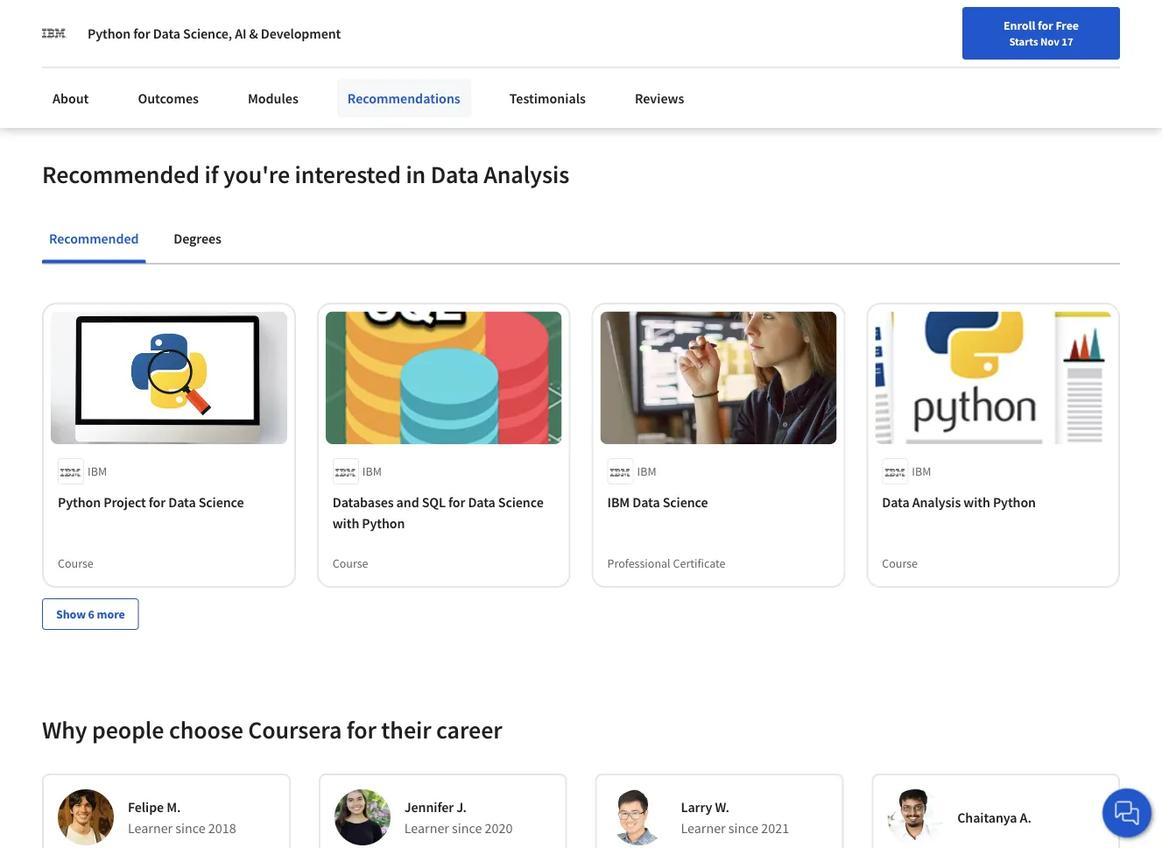 Task type: locate. For each thing, give the bounding box(es) containing it.
enroll
[[1004, 18, 1036, 33]]

people
[[92, 715, 164, 745]]

w.
[[716, 798, 730, 816]]

for inside python project for data science link
[[149, 493, 166, 511]]

since down j. at the left
[[452, 819, 482, 837]]

2 science from the left
[[499, 493, 544, 511]]

python
[[88, 25, 131, 42], [58, 493, 101, 511], [994, 493, 1037, 511], [362, 514, 405, 532]]

1 horizontal spatial with
[[964, 493, 991, 511]]

data analysis with python link
[[883, 492, 1105, 513]]

data inside python project for data science link
[[168, 493, 196, 511]]

since down w.
[[729, 819, 759, 837]]

2 horizontal spatial since
[[729, 819, 759, 837]]

analysis
[[484, 158, 570, 189], [913, 493, 962, 511]]

1 horizontal spatial analysis
[[913, 493, 962, 511]]

learner inside felipe m. learner since 2018
[[128, 819, 173, 837]]

show notifications image
[[959, 22, 980, 43]]

menu item
[[828, 18, 941, 74]]

recommended if you're interested in data analysis
[[42, 158, 570, 189]]

2021
[[762, 819, 790, 837]]

reviews link
[[625, 79, 695, 117]]

databases
[[333, 493, 394, 511]]

with
[[964, 493, 991, 511], [333, 514, 359, 532]]

for up "nov"
[[1038, 18, 1054, 33]]

felipe m. learner since 2018
[[128, 798, 236, 837]]

about
[[53, 89, 89, 107]]

0 horizontal spatial learner
[[128, 819, 173, 837]]

testimonials link
[[499, 79, 597, 117]]

for inside databases and sql for data science with python
[[449, 493, 466, 511]]

free
[[1056, 18, 1080, 33]]

2 horizontal spatial science
[[663, 493, 708, 511]]

1 learner from the left
[[128, 819, 173, 837]]

learner down felipe in the bottom left of the page
[[128, 819, 173, 837]]

0 horizontal spatial analysis
[[484, 158, 570, 189]]

learner
[[128, 819, 173, 837], [405, 819, 449, 837], [681, 819, 726, 837]]

for right project
[[149, 493, 166, 511]]

jennifer j. learner since 2020
[[405, 798, 513, 837]]

data
[[153, 25, 180, 42], [431, 158, 479, 189], [168, 493, 196, 511], [468, 493, 496, 511], [633, 493, 660, 511], [883, 493, 910, 511]]

ibm for and
[[363, 464, 382, 479]]

0 horizontal spatial science
[[199, 493, 244, 511]]

1 horizontal spatial learner
[[405, 819, 449, 837]]

j.
[[457, 798, 467, 816]]

2 learner from the left
[[405, 819, 449, 837]]

1 horizontal spatial course
[[333, 556, 369, 571]]

larry w. learner since 2021
[[681, 798, 790, 837]]

m.
[[167, 798, 181, 816]]

ibm data science link
[[608, 492, 830, 513]]

0 horizontal spatial with
[[333, 514, 359, 532]]

enroll for free starts nov 17
[[1004, 18, 1080, 48]]

more
[[97, 606, 125, 622]]

0 horizontal spatial since
[[176, 819, 206, 837]]

chaitanya a.
[[958, 809, 1032, 826]]

3 science from the left
[[663, 493, 708, 511]]

2 horizontal spatial course
[[883, 556, 918, 571]]

learner inside the larry w. learner since 2021
[[681, 819, 726, 837]]

recommendations
[[348, 89, 461, 107]]

and
[[397, 493, 419, 511]]

None search field
[[250, 11, 460, 46]]

for right sql
[[449, 493, 466, 511]]

coursera
[[248, 715, 342, 745]]

2 course from the left
[[333, 556, 369, 571]]

recommended
[[42, 158, 200, 189], [49, 230, 139, 247]]

1 vertical spatial with
[[333, 514, 359, 532]]

course down data analysis with python
[[883, 556, 918, 571]]

learner down "jennifer"
[[405, 819, 449, 837]]

ibm image
[[42, 21, 67, 46]]

2 since from the left
[[452, 819, 482, 837]]

course for data analysis with python
[[883, 556, 918, 571]]

interested
[[295, 158, 401, 189]]

starts
[[1010, 34, 1039, 48]]

ibm up ibm data science
[[638, 464, 657, 479]]

3 learner from the left
[[681, 819, 726, 837]]

sql
[[422, 493, 446, 511]]

reviews
[[635, 89, 685, 107]]

in
[[406, 158, 426, 189]]

1 science from the left
[[199, 493, 244, 511]]

ibm
[[88, 464, 107, 479], [363, 464, 382, 479], [638, 464, 657, 479], [912, 464, 932, 479], [608, 493, 630, 511]]

degrees
[[174, 230, 222, 247]]

ibm up professional
[[608, 493, 630, 511]]

ibm up data analysis with python
[[912, 464, 932, 479]]

ibm for data
[[638, 464, 657, 479]]

0 horizontal spatial course
[[58, 556, 94, 571]]

ibm up project
[[88, 464, 107, 479]]

recommendations link
[[337, 79, 471, 117]]

degrees button
[[167, 218, 229, 260]]

why
[[42, 715, 87, 745]]

3 since from the left
[[729, 819, 759, 837]]

analysis inside collection element
[[913, 493, 962, 511]]

2 horizontal spatial learner
[[681, 819, 726, 837]]

1 horizontal spatial since
[[452, 819, 482, 837]]

recommended button
[[42, 218, 146, 260]]

science
[[199, 493, 244, 511], [499, 493, 544, 511], [663, 493, 708, 511]]

career
[[436, 715, 503, 745]]

1 course from the left
[[58, 556, 94, 571]]

ibm up databases
[[363, 464, 382, 479]]

testimonials
[[510, 89, 586, 107]]

for
[[1038, 18, 1054, 33], [133, 25, 150, 42], [149, 493, 166, 511], [449, 493, 466, 511], [347, 715, 377, 745]]

3 course from the left
[[883, 556, 918, 571]]

chaitanya
[[958, 809, 1018, 826]]

since down m.
[[176, 819, 206, 837]]

their
[[382, 715, 432, 745]]

1 vertical spatial analysis
[[913, 493, 962, 511]]

1 since from the left
[[176, 819, 206, 837]]

since inside jennifer j. learner since 2020
[[452, 819, 482, 837]]

course
[[58, 556, 94, 571], [333, 556, 369, 571], [883, 556, 918, 571]]

6
[[88, 606, 95, 622]]

data inside ibm data science link
[[633, 493, 660, 511]]

learner inside jennifer j. learner since 2020
[[405, 819, 449, 837]]

since inside felipe m. learner since 2018
[[176, 819, 206, 837]]

learner down larry
[[681, 819, 726, 837]]

since
[[176, 819, 206, 837], [452, 819, 482, 837], [729, 819, 759, 837]]

course down databases
[[333, 556, 369, 571]]

data inside databases and sql for data science with python
[[468, 493, 496, 511]]

recommended inside recommended button
[[49, 230, 139, 247]]

0 vertical spatial recommended
[[42, 158, 200, 189]]

course for databases and sql for data science with python
[[333, 556, 369, 571]]

since inside the larry w. learner since 2021
[[729, 819, 759, 837]]

1 vertical spatial recommended
[[49, 230, 139, 247]]

course up show
[[58, 556, 94, 571]]

1 horizontal spatial science
[[499, 493, 544, 511]]



Task type: describe. For each thing, give the bounding box(es) containing it.
recommended for recommended
[[49, 230, 139, 247]]

certificate
[[673, 556, 726, 571]]

ai
[[235, 25, 247, 42]]

with inside databases and sql for data science with python
[[333, 514, 359, 532]]

databases and sql for data science with python
[[333, 493, 544, 532]]

nov
[[1041, 34, 1060, 48]]

since for w.
[[729, 819, 759, 837]]

python for data science, ai & development
[[88, 25, 341, 42]]

development
[[261, 25, 341, 42]]

17
[[1062, 34, 1074, 48]]

ibm for analysis
[[912, 464, 932, 479]]

data analysis with python
[[883, 493, 1037, 511]]

since for j.
[[452, 819, 482, 837]]

project
[[104, 493, 146, 511]]

coursera image
[[21, 14, 132, 42]]

python inside databases and sql for data science with python
[[362, 514, 405, 532]]

recommendation tabs tab list
[[42, 218, 1121, 263]]

chat with us image
[[1114, 799, 1142, 827]]

recommended for recommended if you're interested in data analysis
[[42, 158, 200, 189]]

data inside data analysis with python link
[[883, 493, 910, 511]]

collection element
[[32, 264, 1131, 658]]

learner for felipe
[[128, 819, 173, 837]]

jennifer
[[405, 798, 454, 816]]

learner for jennifer
[[405, 819, 449, 837]]

why people choose coursera for their career
[[42, 715, 503, 745]]

you're
[[223, 158, 290, 189]]

0 vertical spatial analysis
[[484, 158, 570, 189]]

outcomes
[[138, 89, 199, 107]]

outcomes link
[[127, 79, 209, 117]]

larry
[[681, 798, 713, 816]]

ibm for project
[[88, 464, 107, 479]]

2020
[[485, 819, 513, 837]]

since for m.
[[176, 819, 206, 837]]

0 vertical spatial with
[[964, 493, 991, 511]]

modules link
[[237, 79, 309, 117]]

show 6 more
[[56, 606, 125, 622]]

for left their
[[347, 715, 377, 745]]

a.
[[1021, 809, 1032, 826]]

learner for larry
[[681, 819, 726, 837]]

if
[[205, 158, 219, 189]]

show 6 more button
[[42, 599, 139, 630]]

course for python project for data science
[[58, 556, 94, 571]]

python project for data science link
[[58, 492, 280, 513]]

python project for data science
[[58, 493, 244, 511]]

modules
[[248, 89, 299, 107]]

&
[[249, 25, 258, 42]]

science,
[[183, 25, 232, 42]]

for inside enroll for free starts nov 17
[[1038, 18, 1054, 33]]

choose
[[169, 715, 243, 745]]

databases and sql for data science with python link
[[333, 492, 555, 534]]

2018
[[208, 819, 236, 837]]

professional certificate
[[608, 556, 726, 571]]

science inside databases and sql for data science with python
[[499, 493, 544, 511]]

about link
[[42, 79, 99, 117]]

for right the coursera image
[[133, 25, 150, 42]]

professional
[[608, 556, 671, 571]]

felipe
[[128, 798, 164, 816]]

ibm data science
[[608, 493, 708, 511]]

show
[[56, 606, 86, 622]]



Task type: vqa. For each thing, say whether or not it's contained in the screenshot.
2018
yes



